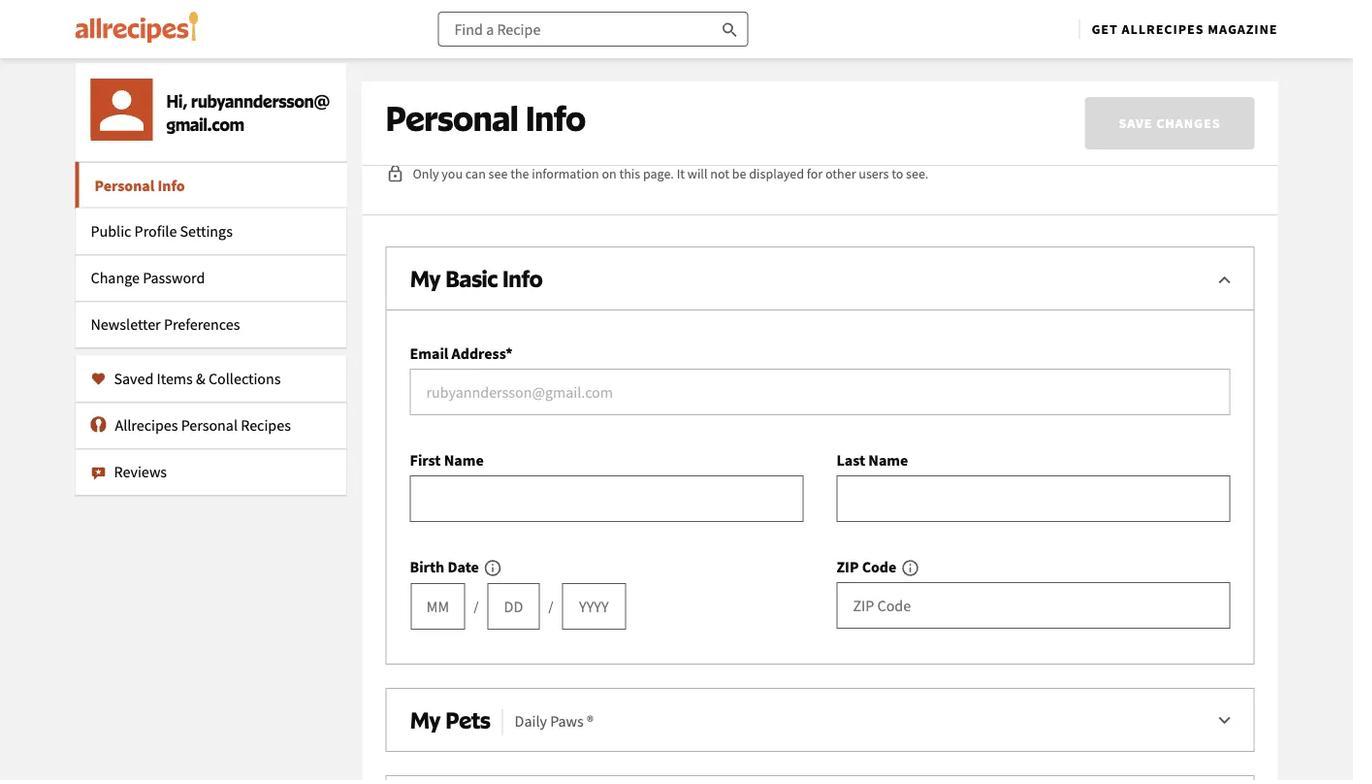 Task type: vqa. For each thing, say whether or not it's contained in the screenshot.
the "stirring"
no



Task type: describe. For each thing, give the bounding box(es) containing it.
change password link
[[75, 255, 347, 301]]

DD field
[[487, 583, 540, 630]]

1 horizontal spatial be
[[732, 165, 747, 182]]

®
[[587, 711, 594, 731]]

associated
[[774, 97, 852, 118]]

zip code
[[837, 557, 897, 576]]

you inside the these details will be used for all the meredith profiles associated with your email address. by filling out this information, you will receive a more personalized experience across all meredith websites.
[[386, 124, 413, 146]]

personalized
[[555, 124, 649, 146]]

0 vertical spatial info
[[526, 97, 586, 139]]

get
[[1092, 20, 1118, 38]]

address*
[[452, 343, 513, 363]]

filling
[[1059, 97, 1100, 118]]

hi,
[[166, 90, 191, 111]]

0 vertical spatial allrecipes
[[1122, 20, 1205, 38]]

the inside the these details will be used for all the meredith profiles associated with your email address. by filling out this information, you will receive a more personalized experience across all meredith websites.
[[620, 97, 644, 118]]

0 vertical spatial personal info
[[386, 97, 586, 139]]

1 horizontal spatial all
[[786, 124, 803, 146]]

Search text field
[[438, 12, 748, 47]]

your
[[891, 97, 924, 118]]

newsletter
[[91, 315, 161, 334]]

saved
[[114, 369, 154, 389]]

rubyanndersson@
[[191, 90, 330, 111]]

profiles
[[716, 97, 771, 118]]

Last Name field
[[837, 475, 1231, 522]]

YYYY field
[[562, 583, 626, 630]]

1 chevron image from the top
[[1213, 268, 1237, 291]]

2 / from the left
[[549, 598, 553, 615]]

only you can see the information on this page. it will not be displayed for other users to see.
[[413, 165, 929, 182]]

birth date
[[410, 557, 479, 576]]

these
[[386, 97, 429, 118]]

email
[[410, 343, 449, 363]]

see.
[[906, 165, 929, 182]]

0 vertical spatial meredith
[[647, 97, 712, 118]]

date
[[448, 557, 479, 576]]

first
[[410, 450, 441, 470]]

basic
[[446, 264, 498, 292]]

change
[[91, 268, 140, 288]]

out
[[1103, 97, 1128, 118]]

1 vertical spatial personal
[[95, 176, 155, 195]]

ZIP Code field
[[837, 582, 1231, 629]]

reviews
[[114, 462, 167, 482]]

these details will be used for all the meredith profiles associated with your email address. by filling out this information, you will receive a more personalized experience across all meredith websites.
[[386, 97, 1253, 146]]

First Name field
[[410, 475, 804, 522]]

for inside the these details will be used for all the meredith profiles associated with your email address. by filling out this information, you will receive a more personalized experience across all meredith websites.
[[574, 97, 595, 118]]

name for last name
[[869, 450, 908, 470]]

items
[[157, 369, 193, 389]]

1 vertical spatial info
[[158, 176, 185, 195]]

daily paws ®
[[515, 711, 594, 731]]

public profile settings link
[[75, 208, 347, 255]]

my basic info
[[410, 264, 543, 292]]

not
[[710, 165, 730, 182]]

experience
[[652, 124, 732, 146]]

a
[[501, 124, 510, 146]]

profile
[[134, 222, 177, 241]]

&
[[196, 369, 205, 389]]

allrecipes personal recipes link
[[75, 402, 347, 449]]

personal info link
[[75, 162, 347, 208]]

2 vertical spatial info
[[503, 264, 543, 292]]

1 vertical spatial personal info
[[95, 176, 185, 195]]

users
[[859, 165, 889, 182]]

to
[[892, 165, 904, 182]]

pets
[[446, 706, 491, 733]]

last
[[837, 450, 865, 470]]

MM field
[[411, 583, 465, 630]]

code
[[862, 557, 897, 576]]

Email Address* field
[[410, 369, 1231, 415]]

password
[[143, 268, 205, 288]]

0 vertical spatial personal
[[386, 97, 519, 139]]

reviews link
[[75, 449, 347, 495]]

1 horizontal spatial personal
[[181, 416, 238, 435]]

settings
[[180, 222, 233, 241]]

it
[[677, 165, 685, 182]]

my pets
[[410, 706, 491, 733]]

magazine
[[1208, 20, 1278, 38]]



Task type: locate. For each thing, give the bounding box(es) containing it.
recipes
[[241, 416, 291, 435]]

2 name from the left
[[869, 450, 908, 470]]

newsletter preferences link
[[75, 301, 347, 348]]

0 horizontal spatial be
[[514, 97, 532, 118]]

the
[[620, 97, 644, 118], [510, 165, 529, 182]]

the up personalized
[[620, 97, 644, 118]]

2 vertical spatial personal
[[181, 416, 238, 435]]

1 horizontal spatial allrecipes
[[1122, 20, 1205, 38]]

1 vertical spatial the
[[510, 165, 529, 182]]

1 horizontal spatial /
[[549, 598, 553, 615]]

0 horizontal spatial this
[[619, 165, 640, 182]]

1 vertical spatial allrecipes
[[115, 416, 178, 435]]

0 horizontal spatial personal
[[95, 176, 155, 195]]

name right last
[[869, 450, 908, 470]]

1 horizontal spatial meredith
[[807, 124, 872, 146]]

collections
[[209, 369, 281, 389]]

public profile settings
[[91, 222, 233, 241]]

you left can
[[442, 165, 463, 182]]

last name
[[837, 450, 908, 470]]

will down these
[[416, 124, 442, 146]]

gmail.com
[[166, 113, 245, 134]]

can
[[466, 165, 486, 182]]

0 horizontal spatial /
[[474, 598, 479, 615]]

my left basic
[[410, 264, 441, 292]]

only
[[413, 165, 439, 182]]

my for my pets
[[410, 706, 441, 733]]

personal info up profile
[[95, 176, 185, 195]]

be inside the these details will be used for all the meredith profiles associated with your email address. by filling out this information, you will receive a more personalized experience across all meredith websites.
[[514, 97, 532, 118]]

will
[[485, 97, 510, 118], [416, 124, 442, 146], [688, 165, 708, 182]]

with
[[856, 97, 888, 118]]

personal down the saved items & collections link
[[181, 416, 238, 435]]

change password
[[91, 268, 205, 288]]

0 horizontal spatial meredith
[[647, 97, 712, 118]]

other
[[826, 165, 856, 182]]

my
[[410, 264, 441, 292], [410, 706, 441, 733]]

1 horizontal spatial will
[[485, 97, 510, 118]]

name
[[444, 450, 484, 470], [869, 450, 908, 470]]

address.
[[972, 97, 1034, 118]]

/ right dd field
[[549, 598, 553, 615]]

zip
[[837, 557, 859, 576]]

1 vertical spatial will
[[416, 124, 442, 146]]

1 vertical spatial this
[[619, 165, 640, 182]]

1 name from the left
[[444, 450, 484, 470]]

be
[[514, 97, 532, 118], [732, 165, 747, 182]]

0 vertical spatial be
[[514, 97, 532, 118]]

page.
[[643, 165, 674, 182]]

0 horizontal spatial all
[[598, 97, 616, 118]]

allrecipes right get
[[1122, 20, 1205, 38]]

personal up can
[[386, 97, 519, 139]]

birth
[[410, 557, 445, 576]]

allrecipes personal recipes
[[115, 416, 291, 435]]

you
[[386, 124, 413, 146], [442, 165, 463, 182]]

across
[[735, 124, 782, 146]]

preferences
[[164, 315, 240, 334]]

0 vertical spatial chevron image
[[1213, 268, 1237, 291]]

1 horizontal spatial personal info
[[386, 97, 586, 139]]

2 horizontal spatial will
[[688, 165, 708, 182]]

by
[[1037, 97, 1055, 118]]

allrecipes
[[1122, 20, 1205, 38], [115, 416, 178, 435]]

0 horizontal spatial will
[[416, 124, 442, 146]]

0 horizontal spatial the
[[510, 165, 529, 182]]

chevron image
[[1213, 268, 1237, 291], [1213, 709, 1237, 733]]

1 vertical spatial chevron image
[[1213, 709, 1237, 733]]

public
[[91, 222, 131, 241]]

used
[[536, 97, 571, 118]]

info up public profile settings
[[158, 176, 185, 195]]

rubyanndersson@ gmail.com
[[166, 90, 330, 134]]

info
[[526, 97, 586, 139], [158, 176, 185, 195], [503, 264, 543, 292]]

1 vertical spatial for
[[807, 165, 823, 182]]

0 horizontal spatial name
[[444, 450, 484, 470]]

newsletter preferences
[[91, 315, 240, 334]]

all
[[598, 97, 616, 118], [786, 124, 803, 146]]

1 vertical spatial you
[[442, 165, 463, 182]]

0 horizontal spatial for
[[574, 97, 595, 118]]

2 chevron image from the top
[[1213, 709, 1237, 733]]

0 vertical spatial this
[[1132, 97, 1159, 118]]

my for my basic info
[[410, 264, 441, 292]]

meredith down associated
[[807, 124, 872, 146]]

1 vertical spatial my
[[410, 706, 441, 733]]

name for first name
[[444, 450, 484, 470]]

all up personalized
[[598, 97, 616, 118]]

1 my from the top
[[410, 264, 441, 292]]

this
[[1132, 97, 1159, 118], [619, 165, 640, 182]]

1 vertical spatial be
[[732, 165, 747, 182]]

1 horizontal spatial for
[[807, 165, 823, 182]]

more
[[513, 124, 552, 146]]

receive
[[445, 124, 497, 146]]

displayed
[[749, 165, 804, 182]]

saved items & collections
[[114, 369, 281, 389]]

information,
[[1162, 97, 1253, 118]]

the right the see
[[510, 165, 529, 182]]

this inside the these details will be used for all the meredith profiles associated with your email address. by filling out this information, you will receive a more personalized experience across all meredith websites.
[[1132, 97, 1159, 118]]

on
[[602, 165, 617, 182]]

paws
[[550, 711, 584, 731]]

1 / from the left
[[474, 598, 479, 615]]

allrecipes up reviews
[[115, 416, 178, 435]]

daily
[[515, 711, 547, 731]]

for right used
[[574, 97, 595, 118]]

all down associated
[[786, 124, 803, 146]]

0 horizontal spatial allrecipes
[[115, 416, 178, 435]]

my left pets
[[410, 706, 441, 733]]

info right a
[[526, 97, 586, 139]]

details
[[433, 97, 481, 118]]

/
[[474, 598, 479, 615], [549, 598, 553, 615]]

0 horizontal spatial personal info
[[95, 176, 185, 195]]

meredith up experience
[[647, 97, 712, 118]]

you down these
[[386, 124, 413, 146]]

info right basic
[[503, 264, 543, 292]]

will up a
[[485, 97, 510, 118]]

for
[[574, 97, 595, 118], [807, 165, 823, 182]]

email
[[928, 97, 969, 118]]

personal up public
[[95, 176, 155, 195]]

1 horizontal spatial this
[[1132, 97, 1159, 118]]

get allrecipes magazine link
[[1092, 20, 1278, 38]]

get allrecipes magazine
[[1092, 20, 1278, 38]]

1 horizontal spatial you
[[442, 165, 463, 182]]

email address*
[[410, 343, 513, 363]]

this right out
[[1132, 97, 1159, 118]]

1 vertical spatial meredith
[[807, 124, 872, 146]]

personal info up can
[[386, 97, 586, 139]]

websites.
[[876, 124, 944, 146]]

1 vertical spatial all
[[786, 124, 803, 146]]

0 horizontal spatial you
[[386, 124, 413, 146]]

1 horizontal spatial name
[[869, 450, 908, 470]]

2 vertical spatial will
[[688, 165, 708, 182]]

saved items & collections link
[[75, 356, 347, 402]]

0 vertical spatial will
[[485, 97, 510, 118]]

be right not
[[732, 165, 747, 182]]

2 horizontal spatial personal
[[386, 97, 519, 139]]

meredith
[[647, 97, 712, 118], [807, 124, 872, 146]]

0 vertical spatial all
[[598, 97, 616, 118]]

information
[[532, 165, 599, 182]]

for left the other
[[807, 165, 823, 182]]

1 horizontal spatial the
[[620, 97, 644, 118]]

personal
[[386, 97, 519, 139], [95, 176, 155, 195], [181, 416, 238, 435]]

0 vertical spatial for
[[574, 97, 595, 118]]

first name
[[410, 450, 484, 470]]

/ left dd field
[[474, 598, 479, 615]]

2 my from the top
[[410, 706, 441, 733]]

name right the first at the bottom left of page
[[444, 450, 484, 470]]

be up more
[[514, 97, 532, 118]]

this right on
[[619, 165, 640, 182]]

see
[[489, 165, 508, 182]]

0 vertical spatial you
[[386, 124, 413, 146]]

0 vertical spatial the
[[620, 97, 644, 118]]

will right it
[[688, 165, 708, 182]]

0 vertical spatial my
[[410, 264, 441, 292]]



